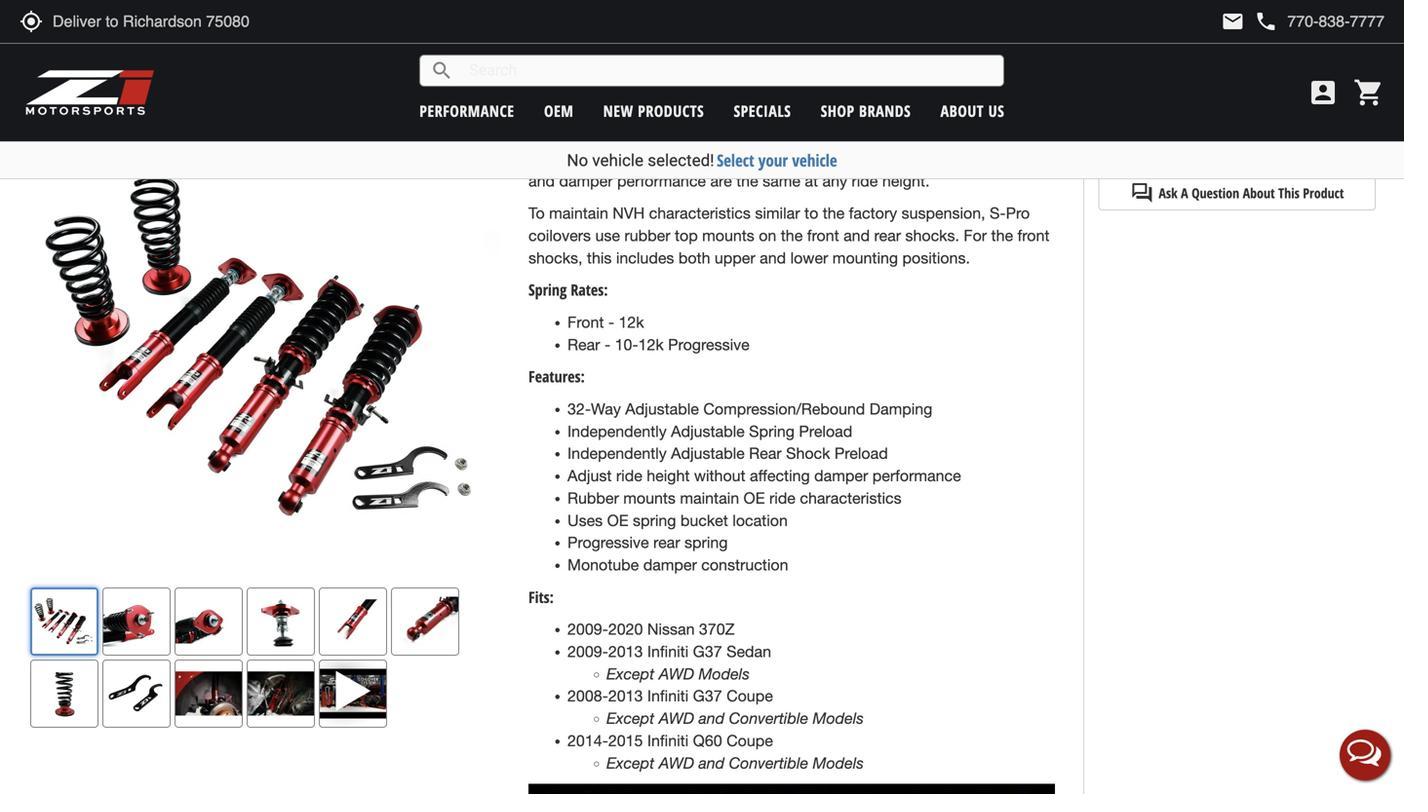 Task type: vqa. For each thing, say whether or not it's contained in the screenshot.
the Adjustable
yes



Task type: describe. For each thing, give the bounding box(es) containing it.
about us
[[941, 100, 1005, 121]]

2 awd from the top
[[659, 710, 694, 728]]

mounting
[[833, 249, 898, 267]]

370z
[[699, 621, 735, 639]]

shopping_cart link
[[1349, 77, 1385, 108]]

1 independently from the top
[[568, 423, 667, 441]]

rear inside front - 12k rear - 10-12k progressive
[[568, 336, 600, 354]]

mounts inside 32-way adjustable compression/rebound damping independently adjustable spring preload independently adjustable rear shock preload adjust ride height without affecting damper performance rubber mounts maintain oe ride characteristics uses oe spring bucket location progressive rear spring monotube damper construction
[[623, 489, 676, 508]]

q60
[[693, 732, 722, 750]]

phone link
[[1254, 10, 1385, 33]]

1 horizontal spatial ride
[[769, 489, 796, 508]]

rates:
[[571, 279, 608, 300]]

characteristics inside 32-way adjustable compression/rebound damping independently adjustable spring preload independently adjustable rear shock preload adjust ride height without affecting damper performance rubber mounts maintain oe ride characteristics uses oe spring bucket location progressive rear spring monotube damper construction
[[800, 489, 902, 508]]

construction
[[701, 556, 788, 574]]

shopping_cart
[[1354, 77, 1385, 108]]

1 except from the top
[[607, 665, 655, 683]]

z1 motorsports logo image
[[24, 68, 156, 117]]

to inside 'to maintain nvh characteristics similar to the factory suspension, s-pro coilovers use rubber top mounts on the front and rear shocks. for the front shocks, this includes both upper and lower mounting positions.'
[[805, 204, 818, 222]]

upper
[[715, 249, 755, 267]]

front - 12k rear - 10-12k progressive
[[568, 313, 750, 354]]

0 vertical spatial ride
[[616, 467, 642, 485]]

question_answer ask a question about this product
[[1131, 181, 1344, 205]]

mail
[[1221, 10, 1245, 33]]

learn
[[1289, 86, 1323, 102]]

mounts inside 'to maintain nvh characteristics similar to the factory suspension, s-pro coilovers use rubber top mounts on the front and rear shocks. for the front shocks, this includes both upper and lower mounting positions.'
[[702, 227, 755, 245]]

and down q60
[[699, 754, 725, 773]]

2 convertible from the top
[[729, 754, 809, 773]]

2015
[[608, 732, 643, 750]]

1 2009- from the top
[[568, 621, 608, 639]]

factory
[[849, 204, 897, 222]]

and up q60
[[699, 710, 725, 728]]

2 2009- from the top
[[568, 643, 608, 661]]

cart
[[1262, 132, 1290, 155]]

Search search field
[[454, 56, 1004, 86]]

mail link
[[1221, 10, 1245, 33]]

0 horizontal spatial spring
[[529, 279, 567, 300]]

new products link
[[603, 100, 704, 121]]

for
[[964, 227, 987, 245]]

2009-2020 nissan 370z 2009-2013 infiniti g37 sedan except awd models 2008-2013 infiniti g37 coupe except awd and convertible models 2014-2015 infiniti q60 coupe except awd and convertible models
[[568, 621, 864, 773]]

1 vertical spatial adjustable
[[671, 423, 745, 441]]

this
[[1279, 184, 1300, 202]]

10-
[[615, 336, 638, 354]]

shocks.
[[905, 227, 960, 245]]

oem
[[544, 100, 574, 121]]

sedan
[[727, 643, 771, 661]]

1 vertical spatial oe
[[607, 512, 629, 530]]

32-way adjustable compression/rebound damping independently adjustable spring preload independently adjustable rear shock preload adjust ride height without affecting damper performance rubber mounts maintain oe ride characteristics uses oe spring bucket location progressive rear spring monotube damper construction
[[568, 400, 961, 574]]

rear inside 32-way adjustable compression/rebound damping independently adjustable spring preload independently adjustable rear shock preload adjust ride height without affecting damper performance rubber mounts maintain oe ride characteristics uses oe spring bucket location progressive rear spring monotube damper construction
[[653, 534, 680, 552]]

damping
[[870, 400, 933, 418]]

s-
[[990, 204, 1006, 222]]

lower
[[790, 249, 828, 267]]

mail phone
[[1221, 10, 1278, 33]]

suspension,
[[902, 204, 985, 222]]

2 infiniti from the top
[[647, 688, 689, 706]]

2014-
[[568, 732, 608, 750]]

1 horizontal spatial oe
[[744, 489, 765, 508]]

1 front from the left
[[807, 227, 839, 245]]

monotube
[[568, 556, 639, 574]]

bucket
[[681, 512, 728, 530]]

shocks,
[[529, 249, 583, 267]]

rubber
[[625, 227, 670, 245]]

pro
[[1006, 204, 1030, 222]]

uses
[[568, 512, 603, 530]]

1 horizontal spatial vehicle
[[792, 149, 837, 172]]

to
[[529, 204, 545, 222]]

0 horizontal spatial about
[[941, 100, 984, 121]]

front
[[568, 313, 604, 332]]

add
[[1213, 132, 1239, 155]]

1 horizontal spatial the
[[823, 204, 845, 222]]

spring inside 32-way adjustable compression/rebound damping independently adjustable spring preload independently adjustable rear shock preload adjust ride height without affecting damper performance rubber mounts maintain oe ride characteristics uses oe spring bucket location progressive rear spring monotube damper construction
[[749, 423, 795, 441]]

to maintain nvh characteristics similar to the factory suspension, s-pro coilovers use rubber top mounts on the front and rear shocks. for the front shocks, this includes both upper and lower mounting positions.
[[529, 204, 1050, 267]]

specials link
[[734, 100, 791, 121]]

2 vertical spatial adjustable
[[671, 445, 745, 463]]

2020
[[608, 621, 643, 639]]

shop brands
[[821, 100, 911, 121]]

shop brands link
[[821, 100, 911, 121]]

us
[[988, 100, 1005, 121]]

2008-
[[568, 688, 608, 706]]

1 coupe from the top
[[727, 688, 773, 706]]

about inside question_answer ask a question about this product
[[1243, 184, 1275, 202]]

without
[[694, 467, 746, 485]]

about us link
[[941, 100, 1005, 121]]

0 vertical spatial 12k
[[619, 313, 644, 332]]

no
[[567, 151, 588, 170]]

0 vertical spatial spring
[[633, 512, 676, 530]]

add_shopping_cart
[[1184, 132, 1208, 155]]

progressive inside front - 12k rear - 10-12k progressive
[[668, 336, 750, 354]]

positions.
[[903, 249, 970, 267]]

compression/rebound
[[703, 400, 865, 418]]

vehicle inside 'no vehicle selected! select your vehicle'
[[592, 151, 644, 170]]

account_box
[[1308, 77, 1339, 108]]

includes
[[616, 249, 674, 267]]

1 vertical spatial spring
[[685, 534, 728, 552]]

location
[[733, 512, 788, 530]]

learn more link
[[1289, 86, 1358, 102]]

0 vertical spatial -
[[608, 313, 614, 332]]

my_location
[[20, 10, 43, 33]]

coilovers
[[529, 227, 591, 245]]



Task type: locate. For each thing, give the bounding box(es) containing it.
mounts up upper
[[702, 227, 755, 245]]

0 horizontal spatial vehicle
[[592, 151, 644, 170]]

- left 10-
[[605, 336, 611, 354]]

to right similar
[[805, 204, 818, 222]]

2 vertical spatial awd
[[659, 754, 694, 773]]

2009- down monotube
[[568, 621, 608, 639]]

oe up location on the bottom of the page
[[744, 489, 765, 508]]

performance inside 32-way adjustable compression/rebound damping independently adjustable spring preload independently adjustable rear shock preload adjust ride height without affecting damper performance rubber mounts maintain oe ride characteristics uses oe spring bucket location progressive rear spring monotube damper construction
[[873, 467, 961, 485]]

performance link
[[420, 100, 515, 121]]

front down pro
[[1018, 227, 1050, 245]]

-
[[608, 313, 614, 332], [605, 336, 611, 354]]

rear down front
[[568, 336, 600, 354]]

1 vertical spatial coupe
[[727, 732, 773, 750]]

except up "2015"
[[607, 710, 655, 728]]

1 vertical spatial damper
[[643, 556, 697, 574]]

learn more
[[1289, 86, 1358, 102]]

a
[[1181, 184, 1188, 202]]

0 vertical spatial progressive
[[668, 336, 750, 354]]

spring
[[633, 512, 676, 530], [685, 534, 728, 552]]

0 horizontal spatial ride
[[616, 467, 642, 485]]

0 horizontal spatial characteristics
[[649, 204, 751, 222]]

1 horizontal spatial progressive
[[668, 336, 750, 354]]

1 vertical spatial preload
[[835, 445, 888, 463]]

the down "s-"
[[991, 227, 1013, 245]]

on
[[759, 227, 777, 245]]

the
[[823, 204, 845, 222], [781, 227, 803, 245], [991, 227, 1013, 245]]

height
[[647, 467, 690, 485]]

and down on
[[760, 249, 786, 267]]

about left us
[[941, 100, 984, 121]]

1 horizontal spatial performance
[[873, 467, 961, 485]]

characteristics inside 'to maintain nvh characteristics similar to the factory suspension, s-pro coilovers use rubber top mounts on the front and rear shocks. for the front shocks, this includes both upper and lower mounting positions.'
[[649, 204, 751, 222]]

search
[[430, 59, 454, 82]]

0 vertical spatial damper
[[814, 467, 868, 485]]

nissan
[[647, 621, 695, 639]]

0 vertical spatial g37
[[693, 643, 722, 661]]

2 2013 from the top
[[608, 688, 643, 706]]

1 vertical spatial maintain
[[680, 489, 739, 508]]

models
[[699, 665, 750, 683], [813, 710, 864, 728], [813, 754, 864, 773]]

features:
[[529, 366, 585, 387]]

products
[[638, 100, 704, 121]]

1 vertical spatial -
[[605, 336, 611, 354]]

shock
[[786, 445, 830, 463]]

convertible
[[729, 710, 809, 728], [729, 754, 809, 773]]

0 vertical spatial preload
[[799, 423, 853, 441]]

progressive right 10-
[[668, 336, 750, 354]]

rear down height on the bottom of page
[[653, 534, 680, 552]]

3 awd from the top
[[659, 754, 694, 773]]

damper down the shock
[[814, 467, 868, 485]]

0 vertical spatial adjustable
[[625, 400, 699, 418]]

1 g37 from the top
[[693, 643, 722, 661]]

1 vertical spatial 2013
[[608, 688, 643, 706]]

no vehicle selected! select your vehicle
[[567, 149, 837, 172]]

0 horizontal spatial front
[[807, 227, 839, 245]]

1 horizontal spatial spring
[[685, 534, 728, 552]]

independently
[[568, 423, 667, 441], [568, 445, 667, 463]]

except down 2020
[[607, 665, 655, 683]]

0 horizontal spatial to
[[805, 204, 818, 222]]

0 vertical spatial spring
[[529, 279, 567, 300]]

nvh
[[613, 204, 645, 222]]

2 coupe from the top
[[727, 732, 773, 750]]

performance
[[420, 100, 515, 121], [873, 467, 961, 485]]

spring
[[529, 279, 567, 300], [749, 423, 795, 441]]

3 infiniti from the top
[[647, 732, 689, 750]]

fits:
[[529, 587, 554, 608]]

to right add
[[1244, 132, 1258, 155]]

1 horizontal spatial to
[[1244, 132, 1258, 155]]

1 vertical spatial g37
[[693, 688, 722, 706]]

vehicle right your on the right top of page
[[792, 149, 837, 172]]

0 vertical spatial about
[[941, 100, 984, 121]]

progressive up monotube
[[568, 534, 649, 552]]

front up lower
[[807, 227, 839, 245]]

awd up q60
[[659, 710, 694, 728]]

way
[[591, 400, 621, 418]]

awd
[[659, 665, 694, 683], [659, 710, 694, 728], [659, 754, 694, 773]]

top
[[675, 227, 698, 245]]

oe right uses
[[607, 512, 629, 530]]

1 convertible from the top
[[729, 710, 809, 728]]

about left this on the right top of the page
[[1243, 184, 1275, 202]]

selected!
[[648, 151, 714, 170]]

oe
[[744, 489, 765, 508], [607, 512, 629, 530]]

0 vertical spatial except
[[607, 665, 655, 683]]

0 horizontal spatial spring
[[633, 512, 676, 530]]

1 vertical spatial spring
[[749, 423, 795, 441]]

infiniti
[[647, 643, 689, 661], [647, 688, 689, 706], [647, 732, 689, 750]]

vehicle
[[792, 149, 837, 172], [592, 151, 644, 170]]

1 vertical spatial models
[[813, 710, 864, 728]]

0 vertical spatial 2013
[[608, 643, 643, 661]]

0 vertical spatial models
[[699, 665, 750, 683]]

1 awd from the top
[[659, 665, 694, 683]]

2013
[[608, 643, 643, 661], [608, 688, 643, 706]]

0 vertical spatial maintain
[[549, 204, 608, 222]]

1 vertical spatial about
[[1243, 184, 1275, 202]]

rear up affecting
[[749, 445, 782, 463]]

2009-
[[568, 621, 608, 639], [568, 643, 608, 661]]

0 vertical spatial oe
[[744, 489, 765, 508]]

1 vertical spatial to
[[805, 204, 818, 222]]

oem link
[[544, 100, 574, 121]]

2 vertical spatial infiniti
[[647, 732, 689, 750]]

and up mounting
[[844, 227, 870, 245]]

coupe right q60
[[727, 732, 773, 750]]

2013 up "2015"
[[608, 688, 643, 706]]

0 horizontal spatial performance
[[420, 100, 515, 121]]

characteristics down the shock
[[800, 489, 902, 508]]

1 infiniti from the top
[[647, 643, 689, 661]]

0 horizontal spatial mounts
[[623, 489, 676, 508]]

add_shopping_cart add to cart
[[1184, 132, 1290, 155]]

ride
[[616, 467, 642, 485], [769, 489, 796, 508]]

preload up the shock
[[799, 423, 853, 441]]

1 horizontal spatial rear
[[749, 445, 782, 463]]

awd down nissan
[[659, 665, 694, 683]]

0 horizontal spatial rear
[[568, 336, 600, 354]]

1 vertical spatial rear
[[653, 534, 680, 552]]

2 except from the top
[[607, 710, 655, 728]]

1 vertical spatial except
[[607, 710, 655, 728]]

32-
[[568, 400, 591, 418]]

0 horizontal spatial oe
[[607, 512, 629, 530]]

awd down q60
[[659, 754, 694, 773]]

1 vertical spatial performance
[[873, 467, 961, 485]]

0 vertical spatial convertible
[[729, 710, 809, 728]]

1 horizontal spatial maintain
[[680, 489, 739, 508]]

damper down bucket
[[643, 556, 697, 574]]

2013 down 2020
[[608, 643, 643, 661]]

0 horizontal spatial the
[[781, 227, 803, 245]]

maintain
[[549, 204, 608, 222], [680, 489, 739, 508]]

1 vertical spatial characteristics
[[800, 489, 902, 508]]

0 horizontal spatial maintain
[[549, 204, 608, 222]]

more
[[1327, 86, 1358, 102]]

brands
[[859, 100, 911, 121]]

2 g37 from the top
[[693, 688, 722, 706]]

1 horizontal spatial about
[[1243, 184, 1275, 202]]

1 vertical spatial ride
[[769, 489, 796, 508]]

maintain up coilovers at the top left
[[549, 204, 608, 222]]

preload right the shock
[[835, 445, 888, 463]]

product
[[1303, 184, 1344, 202]]

spring rates:
[[529, 279, 608, 300]]

0 vertical spatial characteristics
[[649, 204, 751, 222]]

rubber
[[568, 489, 619, 508]]

2 vertical spatial models
[[813, 754, 864, 773]]

rear down factory
[[874, 227, 901, 245]]

question
[[1192, 184, 1240, 202]]

1 vertical spatial 12k
[[638, 336, 664, 354]]

g37 down "370z"
[[693, 643, 722, 661]]

12k
[[619, 313, 644, 332], [638, 336, 664, 354]]

0 vertical spatial infiniti
[[647, 643, 689, 661]]

rear inside 'to maintain nvh characteristics similar to the factory suspension, s-pro coilovers use rubber top mounts on the front and rear shocks. for the front shocks, this includes both upper and lower mounting positions.'
[[874, 227, 901, 245]]

1 vertical spatial independently
[[568, 445, 667, 463]]

select
[[717, 149, 754, 172]]

rear
[[568, 336, 600, 354], [749, 445, 782, 463]]

1 vertical spatial awd
[[659, 710, 694, 728]]

shop
[[821, 100, 855, 121]]

2009- down 2020
[[568, 643, 608, 661]]

performance down search
[[420, 100, 515, 121]]

adjust
[[568, 467, 612, 485]]

3 except from the top
[[607, 754, 655, 773]]

maintain inside 32-way adjustable compression/rebound damping independently adjustable spring preload independently adjustable rear shock preload adjust ride height without affecting damper performance rubber mounts maintain oe ride characteristics uses oe spring bucket location progressive rear spring monotube damper construction
[[680, 489, 739, 508]]

1 horizontal spatial damper
[[814, 467, 868, 485]]

the right on
[[781, 227, 803, 245]]

1 2013 from the top
[[608, 643, 643, 661]]

1 horizontal spatial mounts
[[702, 227, 755, 245]]

ride left height on the bottom of page
[[616, 467, 642, 485]]

0 horizontal spatial rear
[[653, 534, 680, 552]]

new products
[[603, 100, 704, 121]]

2 vertical spatial except
[[607, 754, 655, 773]]

mounts down height on the bottom of page
[[623, 489, 676, 508]]

0 vertical spatial rear
[[568, 336, 600, 354]]

0 vertical spatial 2009-
[[568, 621, 608, 639]]

independently down "way"
[[568, 423, 667, 441]]

2 independently from the top
[[568, 445, 667, 463]]

spring down height on the bottom of page
[[633, 512, 676, 530]]

1 vertical spatial 2009-
[[568, 643, 608, 661]]

0 vertical spatial independently
[[568, 423, 667, 441]]

rear inside 32-way adjustable compression/rebound damping independently adjustable spring preload independently adjustable rear shock preload adjust ride height without affecting damper performance rubber mounts maintain oe ride characteristics uses oe spring bucket location progressive rear spring monotube damper construction
[[749, 445, 782, 463]]

2 horizontal spatial the
[[991, 227, 1013, 245]]

1 horizontal spatial rear
[[874, 227, 901, 245]]

1 vertical spatial infiniti
[[647, 688, 689, 706]]

select your vehicle link
[[717, 149, 837, 172]]

use
[[595, 227, 620, 245]]

independently up adjust
[[568, 445, 667, 463]]

0 vertical spatial mounts
[[702, 227, 755, 245]]

specials
[[734, 100, 791, 121]]

maintain up bucket
[[680, 489, 739, 508]]

coupe down sedan
[[727, 688, 773, 706]]

mounts
[[702, 227, 755, 245], [623, 489, 676, 508]]

affecting
[[750, 467, 810, 485]]

1 vertical spatial convertible
[[729, 754, 809, 773]]

0 vertical spatial coupe
[[727, 688, 773, 706]]

adjustable
[[625, 400, 699, 418], [671, 423, 745, 441], [671, 445, 745, 463]]

0 horizontal spatial progressive
[[568, 534, 649, 552]]

0 vertical spatial to
[[1244, 132, 1258, 155]]

except down "2015"
[[607, 754, 655, 773]]

spring down bucket
[[685, 534, 728, 552]]

0 vertical spatial awd
[[659, 665, 694, 683]]

ask
[[1159, 184, 1178, 202]]

maintain inside 'to maintain nvh characteristics similar to the factory suspension, s-pro coilovers use rubber top mounts on the front and rear shocks. for the front shocks, this includes both upper and lower mounting positions.'
[[549, 204, 608, 222]]

2 front from the left
[[1018, 227, 1050, 245]]

similar
[[755, 204, 800, 222]]

0 vertical spatial rear
[[874, 227, 901, 245]]

0 horizontal spatial damper
[[643, 556, 697, 574]]

both
[[679, 249, 710, 267]]

1 horizontal spatial front
[[1018, 227, 1050, 245]]

1 vertical spatial progressive
[[568, 534, 649, 552]]

question_answer
[[1131, 181, 1154, 205]]

damper
[[814, 467, 868, 485], [643, 556, 697, 574]]

vehicle right no at top
[[592, 151, 644, 170]]

characteristics up top
[[649, 204, 751, 222]]

progressive inside 32-way adjustable compression/rebound damping independently adjustable spring preload independently adjustable rear shock preload adjust ride height without affecting damper performance rubber mounts maintain oe ride characteristics uses oe spring bucket location progressive rear spring monotube damper construction
[[568, 534, 649, 552]]

account_box link
[[1303, 77, 1344, 108]]

the left factory
[[823, 204, 845, 222]]

1 horizontal spatial spring
[[749, 423, 795, 441]]

1 vertical spatial mounts
[[623, 489, 676, 508]]

phone
[[1254, 10, 1278, 33]]

ride down affecting
[[769, 489, 796, 508]]

1 horizontal spatial characteristics
[[800, 489, 902, 508]]

spring down shocks,
[[529, 279, 567, 300]]

g37 up q60
[[693, 688, 722, 706]]

spring down "compression/rebound"
[[749, 423, 795, 441]]

0 vertical spatial performance
[[420, 100, 515, 121]]

performance down damping
[[873, 467, 961, 485]]

this
[[587, 249, 612, 267]]

- right front
[[608, 313, 614, 332]]

1 vertical spatial rear
[[749, 445, 782, 463]]

new
[[603, 100, 634, 121]]

your
[[758, 149, 788, 172]]



